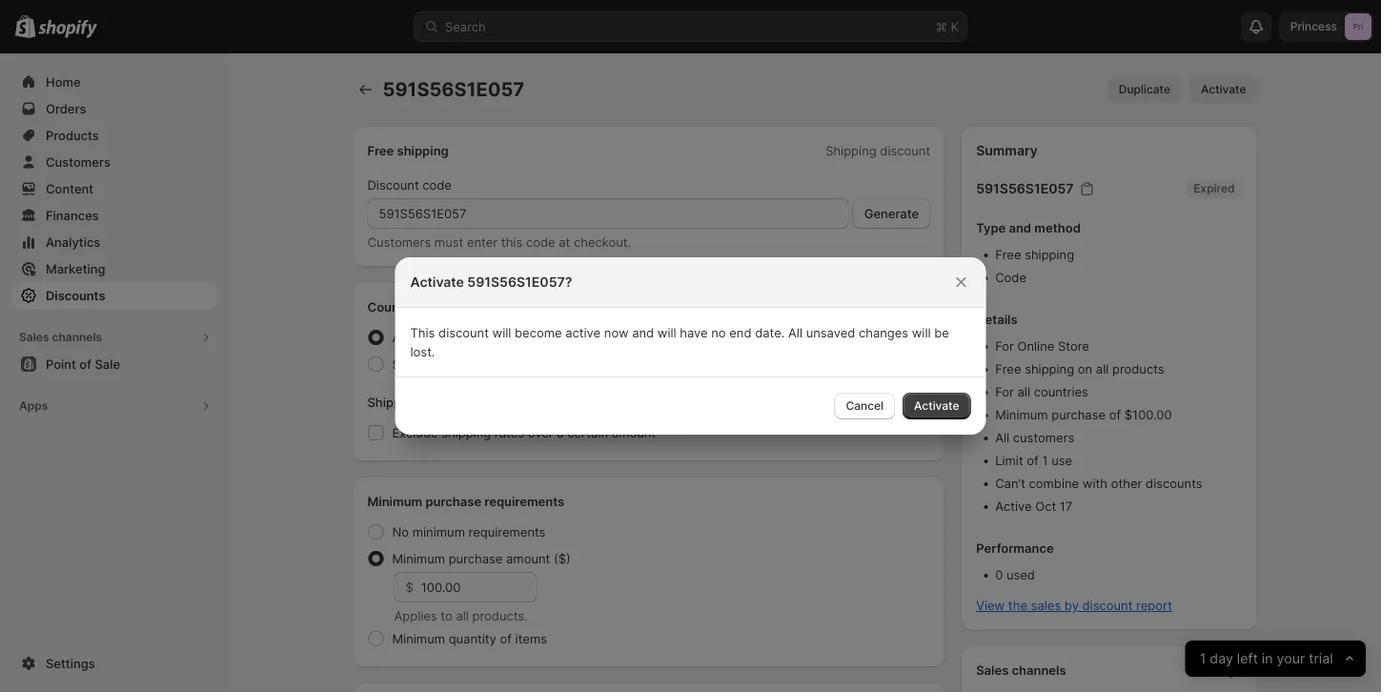 Task type: describe. For each thing, give the bounding box(es) containing it.
discounts link
[[11, 282, 217, 309]]

date.
[[756, 325, 785, 340]]

cancel button
[[835, 393, 896, 420]]

2 for from the top
[[996, 385, 1015, 400]]

settings
[[46, 656, 95, 671]]

free shipping code
[[996, 247, 1075, 285]]

⌘
[[937, 19, 948, 34]]

1 horizontal spatial amount
[[612, 425, 656, 440]]

minimum for minimum purchase requirements
[[368, 494, 423, 509]]

1 vertical spatial channels
[[1012, 663, 1067, 678]]

unsaved
[[807, 325, 856, 340]]

countries
[[368, 299, 427, 314]]

shipping inside for online store free shipping on all products for all countries minimum purchase of $100.00 all customers limit of 1 use can't combine with other discounts active oct 17
[[1025, 362, 1075, 377]]

to
[[441, 608, 453, 623]]

0 horizontal spatial activate
[[411, 274, 464, 290]]

minimum purchase requirements
[[368, 494, 565, 509]]

combine
[[1030, 476, 1080, 491]]

no minimum requirements
[[392, 525, 546, 539]]

applies
[[394, 608, 437, 623]]

apps button
[[11, 393, 217, 420]]

minimum purchase amount ($)
[[392, 551, 571, 566]]

shipping discount
[[826, 143, 931, 158]]

view
[[977, 598, 1005, 613]]

store
[[1059, 339, 1090, 354]]

products
[[1113, 362, 1165, 377]]

customers
[[368, 235, 431, 249]]

all countries
[[392, 330, 465, 345]]

exclude
[[392, 425, 438, 440]]

1 for from the top
[[996, 339, 1015, 354]]

discount code
[[368, 177, 452, 192]]

customers
[[1014, 431, 1075, 445]]

this
[[501, 235, 523, 249]]

1 horizontal spatial rates
[[495, 425, 525, 440]]

active
[[566, 325, 601, 340]]

purchase for amount
[[449, 551, 503, 566]]

1 horizontal spatial all
[[1018, 385, 1031, 400]]

summary
[[977, 143, 1038, 159]]

1 horizontal spatial code
[[526, 235, 556, 249]]

become
[[515, 325, 562, 340]]

minimum for minimum purchase amount ($)
[[392, 551, 445, 566]]

manage
[[1196, 663, 1243, 678]]

591s56s1e057?
[[468, 274, 573, 290]]

selected
[[392, 357, 444, 371]]

changes
[[859, 325, 909, 340]]

1 horizontal spatial of
[[1027, 453, 1039, 468]]

performance
[[977, 541, 1054, 556]]

selected countries
[[392, 357, 502, 371]]

type and method
[[977, 221, 1081, 236]]

certain
[[568, 425, 609, 440]]

used
[[1007, 568, 1036, 583]]

no
[[712, 325, 726, 340]]

free shipping
[[368, 143, 449, 158]]

channels inside button
[[52, 330, 102, 344]]

discounts
[[46, 288, 105, 303]]

all inside for online store free shipping on all products for all countries minimum purchase of $100.00 all customers limit of 1 use can't combine with other discounts active oct 17
[[996, 431, 1010, 445]]

must
[[435, 235, 464, 249]]

2 will from the left
[[658, 325, 677, 340]]

$100.00
[[1125, 408, 1173, 422]]

sales
[[1032, 598, 1062, 613]]

1 horizontal spatial sales
[[977, 663, 1009, 678]]

minimum quantity of items
[[392, 631, 547, 646]]

with
[[1083, 476, 1108, 491]]

exclude shipping rates over a certain amount
[[392, 425, 656, 440]]

for online store free shipping on all products for all countries minimum purchase of $100.00 all customers limit of 1 use can't combine with other discounts active oct 17
[[996, 339, 1203, 514]]

1 will from the left
[[493, 325, 512, 340]]

all inside this discount will become active now and will have no end date. all unsaved changes will be lost.
[[789, 325, 803, 340]]

17
[[1060, 499, 1073, 514]]

view the sales by discount report link
[[977, 598, 1173, 613]]

this discount will become active now and will have no end date. all unsaved changes will be lost.
[[411, 325, 950, 359]]

2 horizontal spatial all
[[1097, 362, 1109, 377]]

shipping rates
[[368, 395, 453, 410]]

discount for this
[[439, 325, 489, 340]]

0 used
[[996, 568, 1036, 583]]

discount for shipping
[[881, 143, 931, 158]]

shipping for exclude shipping rates over a certain amount
[[442, 425, 491, 440]]

2 vertical spatial of
[[500, 631, 512, 646]]

0 vertical spatial activate button
[[1190, 76, 1258, 103]]

apps
[[19, 399, 48, 413]]

use
[[1052, 453, 1073, 468]]

0
[[996, 568, 1004, 583]]

1
[[1043, 453, 1049, 468]]

quantity
[[449, 631, 497, 646]]

can't
[[996, 476, 1026, 491]]

activate for activate button to the top
[[1202, 82, 1247, 96]]

2 horizontal spatial of
[[1110, 408, 1122, 422]]

generate
[[865, 206, 920, 221]]

shipping for free shipping
[[397, 143, 449, 158]]

expired
[[1194, 182, 1236, 196]]

purchase for requirements
[[426, 494, 482, 509]]

shipping for free shipping code
[[1025, 247, 1075, 262]]

1 horizontal spatial and
[[1009, 221, 1032, 236]]



Task type: locate. For each thing, give the bounding box(es) containing it.
over
[[528, 425, 554, 440]]

of left $100.00
[[1110, 408, 1122, 422]]

1 vertical spatial code
[[526, 235, 556, 249]]

1 horizontal spatial activate button
[[1190, 76, 1258, 103]]

0 horizontal spatial of
[[500, 631, 512, 646]]

shipping up the exclude
[[368, 395, 420, 410]]

all right the on
[[1097, 362, 1109, 377]]

of
[[1110, 408, 1122, 422], [1027, 453, 1039, 468], [500, 631, 512, 646]]

settings link
[[11, 650, 217, 677]]

amount right certain
[[612, 425, 656, 440]]

discounts
[[1146, 476, 1203, 491]]

1 horizontal spatial activate
[[915, 399, 960, 413]]

2 vertical spatial activate
[[915, 399, 960, 413]]

0 horizontal spatial and
[[632, 325, 654, 340]]

0 vertical spatial code
[[423, 177, 452, 192]]

shipping up discount code
[[397, 143, 449, 158]]

method
[[1035, 221, 1081, 236]]

1 vertical spatial requirements
[[469, 525, 546, 539]]

0 horizontal spatial 591s56s1e057
[[383, 78, 525, 101]]

0 vertical spatial and
[[1009, 221, 1032, 236]]

1 vertical spatial 591s56s1e057
[[977, 181, 1074, 197]]

requirements up minimum purchase amount ($) at left
[[469, 525, 546, 539]]

all
[[789, 325, 803, 340], [392, 330, 407, 345], [996, 431, 1010, 445]]

minimum
[[996, 408, 1049, 422], [368, 494, 423, 509], [392, 551, 445, 566], [392, 631, 445, 646]]

2 horizontal spatial all
[[996, 431, 1010, 445]]

sales channels
[[19, 330, 102, 344], [977, 663, 1067, 678]]

no
[[392, 525, 409, 539]]

0 vertical spatial channels
[[52, 330, 102, 344]]

k
[[951, 19, 959, 34]]

591s56s1e057 down search
[[383, 78, 525, 101]]

0 vertical spatial free
[[368, 143, 394, 158]]

activate 591s56s1e057?
[[411, 274, 573, 290]]

countries up selected countries
[[410, 330, 465, 345]]

requirements up no minimum requirements
[[485, 494, 565, 509]]

enter
[[467, 235, 498, 249]]

1 vertical spatial for
[[996, 385, 1015, 400]]

sales channels inside button
[[19, 330, 102, 344]]

0 horizontal spatial shipping
[[368, 395, 420, 410]]

search
[[445, 19, 486, 34]]

manage button
[[1185, 658, 1255, 684]]

activate button
[[1190, 76, 1258, 103], [903, 393, 971, 420]]

0 horizontal spatial amount
[[506, 551, 551, 566]]

1 vertical spatial sales channels
[[977, 663, 1067, 678]]

1 vertical spatial free
[[996, 247, 1022, 262]]

checkout.
[[574, 235, 631, 249]]

end
[[730, 325, 752, 340]]

all up limit
[[996, 431, 1010, 445]]

minimum up "no"
[[368, 494, 423, 509]]

free inside free shipping code
[[996, 247, 1022, 262]]

rates left 'over' on the bottom of page
[[495, 425, 525, 440]]

shipping down method
[[1025, 247, 1075, 262]]

1 vertical spatial purchase
[[426, 494, 482, 509]]

for down details
[[996, 339, 1015, 354]]

will left become
[[493, 325, 512, 340]]

1 horizontal spatial will
[[658, 325, 677, 340]]

cancel
[[846, 399, 884, 413]]

duplicate link
[[1108, 76, 1183, 103]]

0 vertical spatial sales
[[19, 330, 49, 344]]

requirements
[[485, 494, 565, 509], [469, 525, 546, 539]]

countries for selected countries
[[448, 357, 502, 371]]

other
[[1112, 476, 1143, 491]]

rates
[[423, 395, 453, 410], [495, 425, 525, 440]]

activate button inside dialog
[[903, 393, 971, 420]]

purchase down no minimum requirements
[[449, 551, 503, 566]]

countries
[[410, 330, 465, 345], [448, 357, 502, 371], [1034, 385, 1089, 400]]

generate button
[[853, 198, 931, 229]]

0 horizontal spatial will
[[493, 325, 512, 340]]

free up the code
[[996, 247, 1022, 262]]

2 vertical spatial countries
[[1034, 385, 1089, 400]]

type
[[977, 221, 1006, 236]]

free inside for online store free shipping on all products for all countries minimum purchase of $100.00 all customers limit of 1 use can't combine with other discounts active oct 17
[[996, 362, 1022, 377]]

channels
[[52, 330, 102, 344], [1012, 663, 1067, 678]]

0 horizontal spatial sales
[[19, 330, 49, 344]]

free for free shipping
[[368, 143, 394, 158]]

minimum inside for online store free shipping on all products for all countries minimum purchase of $100.00 all customers limit of 1 use can't combine with other discounts active oct 17
[[996, 408, 1049, 422]]

1 vertical spatial rates
[[495, 425, 525, 440]]

discount up the generate
[[881, 143, 931, 158]]

sales channels button
[[11, 324, 217, 351]]

amount
[[612, 425, 656, 440], [506, 551, 551, 566]]

1 vertical spatial sales
[[977, 663, 1009, 678]]

and right type on the right of the page
[[1009, 221, 1032, 236]]

2 vertical spatial all
[[456, 608, 469, 623]]

free for free shipping code
[[996, 247, 1022, 262]]

1 vertical spatial amount
[[506, 551, 551, 566]]

2 vertical spatial discount
[[1083, 598, 1133, 613]]

online
[[1018, 339, 1055, 354]]

home
[[46, 74, 81, 89]]

requirements for minimum purchase requirements
[[485, 494, 565, 509]]

($)
[[554, 551, 571, 566]]

1 horizontal spatial sales channels
[[977, 663, 1067, 678]]

duplicate
[[1119, 82, 1171, 96]]

2 vertical spatial free
[[996, 362, 1022, 377]]

0 horizontal spatial discount
[[439, 325, 489, 340]]

discount
[[368, 177, 419, 192]]

channels down sales
[[1012, 663, 1067, 678]]

1 vertical spatial activate button
[[903, 393, 971, 420]]

2 vertical spatial purchase
[[449, 551, 503, 566]]

0 vertical spatial all
[[1097, 362, 1109, 377]]

countries for all countries
[[410, 330, 465, 345]]

shipping
[[397, 143, 449, 158], [1025, 247, 1075, 262], [1025, 362, 1075, 377], [442, 425, 491, 440]]

1 horizontal spatial 591s56s1e057
[[977, 181, 1074, 197]]

purchase inside for online store free shipping on all products for all countries minimum purchase of $100.00 all customers limit of 1 use can't combine with other discounts active oct 17
[[1052, 408, 1106, 422]]

sales inside button
[[19, 330, 49, 344]]

of down products.
[[500, 631, 512, 646]]

minimum
[[413, 525, 465, 539]]

will
[[493, 325, 512, 340], [658, 325, 677, 340], [913, 325, 931, 340]]

591s56s1e057
[[383, 78, 525, 101], [977, 181, 1074, 197]]

0 horizontal spatial channels
[[52, 330, 102, 344]]

countries inside for online store free shipping on all products for all countries minimum purchase of $100.00 all customers limit of 1 use can't combine with other discounts active oct 17
[[1034, 385, 1089, 400]]

⌘ k
[[937, 19, 959, 34]]

1 vertical spatial all
[[1018, 385, 1031, 400]]

activate 591s56s1e057? dialog
[[0, 258, 1382, 435]]

countries right lost.
[[448, 357, 502, 371]]

shipping
[[826, 143, 877, 158], [368, 395, 420, 410]]

of left 1
[[1027, 453, 1039, 468]]

0 horizontal spatial rates
[[423, 395, 453, 410]]

sales
[[19, 330, 49, 344], [977, 663, 1009, 678]]

shipping for shipping discount
[[826, 143, 877, 158]]

1 vertical spatial countries
[[448, 357, 502, 371]]

active
[[996, 499, 1032, 514]]

0 horizontal spatial sales channels
[[19, 330, 102, 344]]

activate button right duplicate link
[[1190, 76, 1258, 103]]

channels down discounts
[[52, 330, 102, 344]]

view the sales by discount report
[[977, 598, 1173, 613]]

discount right by
[[1083, 598, 1133, 613]]

shipping inside free shipping code
[[1025, 247, 1075, 262]]

591s56s1e057 up type and method
[[977, 181, 1074, 197]]

0 vertical spatial purchase
[[1052, 408, 1106, 422]]

0 vertical spatial countries
[[410, 330, 465, 345]]

activate
[[1202, 82, 1247, 96], [411, 274, 464, 290], [915, 399, 960, 413]]

discount inside this discount will become active now and will have no end date. all unsaved changes will be lost.
[[439, 325, 489, 340]]

0 horizontal spatial all
[[392, 330, 407, 345]]

all
[[1097, 362, 1109, 377], [1018, 385, 1031, 400], [456, 608, 469, 623]]

0 vertical spatial 591s56s1e057
[[383, 78, 525, 101]]

products.
[[473, 608, 528, 623]]

countries down the on
[[1034, 385, 1089, 400]]

limit
[[996, 453, 1024, 468]]

all down online
[[1018, 385, 1031, 400]]

lost.
[[411, 344, 435, 359]]

1 horizontal spatial channels
[[1012, 663, 1067, 678]]

will left be
[[913, 325, 931, 340]]

1 vertical spatial discount
[[439, 325, 489, 340]]

have
[[680, 325, 708, 340]]

activate right duplicate
[[1202, 82, 1247, 96]]

activate for activate button in dialog
[[915, 399, 960, 413]]

sales channels down discounts
[[19, 330, 102, 344]]

all right date.
[[789, 325, 803, 340]]

rates up the exclude
[[423, 395, 453, 410]]

free down online
[[996, 362, 1022, 377]]

code left at
[[526, 235, 556, 249]]

0 horizontal spatial code
[[423, 177, 452, 192]]

2 horizontal spatial activate
[[1202, 82, 1247, 96]]

1 horizontal spatial shipping
[[826, 143, 877, 158]]

and right now
[[632, 325, 654, 340]]

sales channels down "the"
[[977, 663, 1067, 678]]

at
[[559, 235, 571, 249]]

0 vertical spatial amount
[[612, 425, 656, 440]]

0 horizontal spatial activate button
[[903, 393, 971, 420]]

amount left ($)
[[506, 551, 551, 566]]

items
[[516, 631, 547, 646]]

all right to
[[456, 608, 469, 623]]

all left this
[[392, 330, 407, 345]]

for up customers
[[996, 385, 1015, 400]]

minimum for minimum quantity of items
[[392, 631, 445, 646]]

1 vertical spatial of
[[1027, 453, 1039, 468]]

3 will from the left
[[913, 325, 931, 340]]

report
[[1137, 598, 1173, 613]]

shipping for shipping rates
[[368, 395, 420, 410]]

0 vertical spatial activate
[[1202, 82, 1247, 96]]

0 vertical spatial requirements
[[485, 494, 565, 509]]

0 vertical spatial for
[[996, 339, 1015, 354]]

2 horizontal spatial will
[[913, 325, 931, 340]]

discount up selected countries
[[439, 325, 489, 340]]

this
[[411, 325, 435, 340]]

2 horizontal spatial discount
[[1083, 598, 1133, 613]]

0 vertical spatial shipping
[[826, 143, 877, 158]]

will left have
[[658, 325, 677, 340]]

activate down the must
[[411, 274, 464, 290]]

sales down view
[[977, 663, 1009, 678]]

purchase up customers
[[1052, 408, 1106, 422]]

the
[[1009, 598, 1028, 613]]

now
[[604, 325, 629, 340]]

activate button right cancel button on the right
[[903, 393, 971, 420]]

minimum down applies
[[392, 631, 445, 646]]

purchase up minimum at bottom
[[426, 494, 482, 509]]

activate right cancel
[[915, 399, 960, 413]]

minimum down "no"
[[392, 551, 445, 566]]

0 vertical spatial sales channels
[[19, 330, 102, 344]]

1 horizontal spatial all
[[789, 325, 803, 340]]

sales down discounts
[[19, 330, 49, 344]]

by
[[1065, 598, 1080, 613]]

minimum up customers
[[996, 408, 1049, 422]]

shipping up the generate
[[826, 143, 877, 158]]

details
[[977, 312, 1018, 327]]

shopify image
[[38, 20, 98, 39]]

shipping down online
[[1025, 362, 1075, 377]]

0 vertical spatial discount
[[881, 143, 931, 158]]

free up discount
[[368, 143, 394, 158]]

code right discount
[[423, 177, 452, 192]]

be
[[935, 325, 950, 340]]

code
[[423, 177, 452, 192], [526, 235, 556, 249]]

applies to all products.
[[394, 608, 528, 623]]

1 horizontal spatial discount
[[881, 143, 931, 158]]

oct
[[1036, 499, 1057, 514]]

1 vertical spatial activate
[[411, 274, 464, 290]]

shipping right the exclude
[[442, 425, 491, 440]]

code
[[996, 270, 1027, 285]]

1 vertical spatial and
[[632, 325, 654, 340]]

a
[[557, 425, 564, 440]]

on
[[1078, 362, 1093, 377]]

requirements for no minimum requirements
[[469, 525, 546, 539]]

0 vertical spatial of
[[1110, 408, 1122, 422]]

0 vertical spatial rates
[[423, 395, 453, 410]]

and inside this discount will become active now and will have no end date. all unsaved changes will be lost.
[[632, 325, 654, 340]]

1 vertical spatial shipping
[[368, 395, 420, 410]]

0 horizontal spatial all
[[456, 608, 469, 623]]



Task type: vqa. For each thing, say whether or not it's contained in the screenshot.
CONVERSION
no



